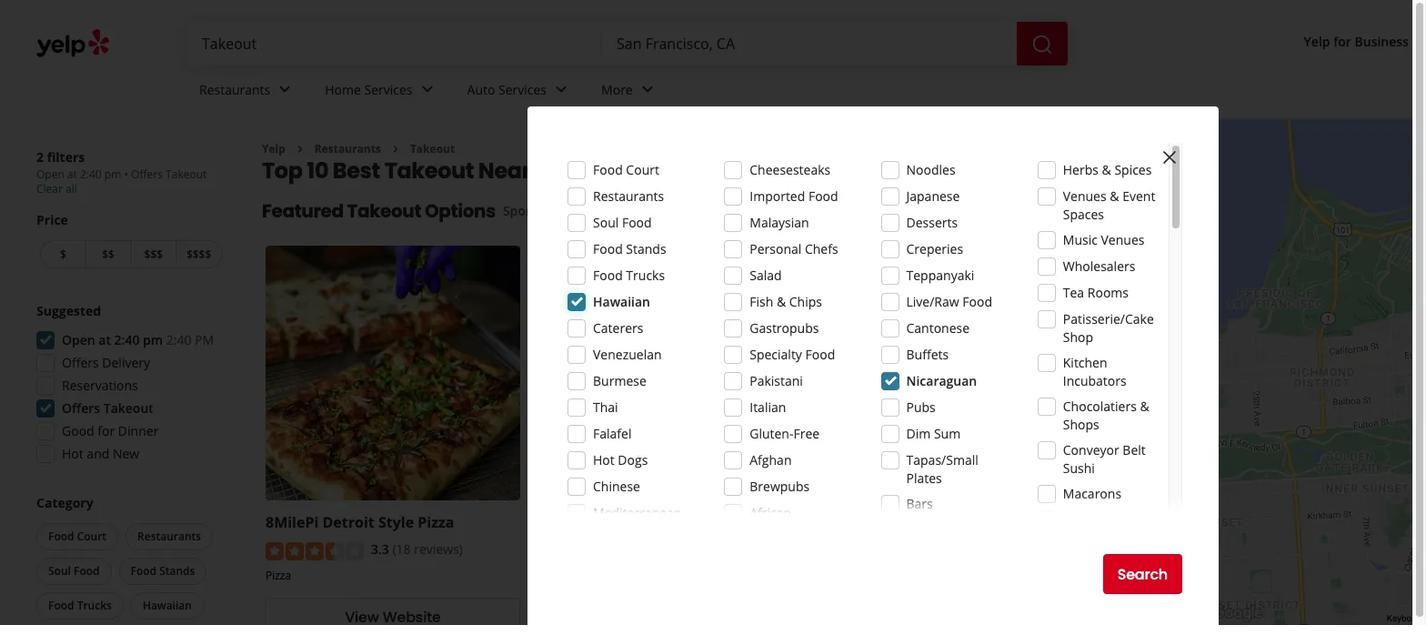 Task type: locate. For each thing, give the bounding box(es) containing it.
takeout right •
[[166, 167, 207, 182]]

0 horizontal spatial restaurants link
[[185, 66, 311, 118]]

keyboard 
[[1388, 613, 1427, 623]]

hot inside search dialog
[[593, 451, 615, 469]]

food court right san
[[593, 161, 660, 178]]

food court up soul food button on the left
[[48, 529, 107, 544]]

& right fish
[[777, 293, 786, 310]]

soul food button
[[36, 558, 112, 585]]

1 vertical spatial stands
[[159, 563, 195, 579]]

0 horizontal spatial at
[[67, 167, 77, 182]]

1 vertical spatial soul food
[[48, 563, 100, 579]]

0 horizontal spatial soul food
[[48, 563, 100, 579]]

& inside venues & event spaces
[[1110, 187, 1120, 205]]

stands down francisco,
[[626, 240, 667, 258]]

0 horizontal spatial food stands
[[131, 563, 195, 579]]

1 horizontal spatial soul food
[[593, 214, 652, 231]]

soul
[[593, 214, 619, 231], [48, 563, 71, 579]]

0 horizontal spatial soul
[[48, 563, 71, 579]]

hot and new
[[62, 445, 139, 462]]

new
[[113, 445, 139, 462]]

1 horizontal spatial food stands
[[593, 240, 667, 258]]

for for business
[[1334, 33, 1352, 50]]

2 horizontal spatial 2:40
[[166, 331, 192, 349]]

soul down food court button
[[48, 563, 71, 579]]

takeout inside '2 filters open at 2:40 pm • offers takeout clear all'
[[166, 167, 207, 182]]

2 24 chevron down v2 image from the left
[[637, 79, 659, 100]]

trucks down soul food button on the left
[[77, 598, 112, 613]]

soul right 16 info v2 image
[[593, 214, 619, 231]]

8milepi detroit style pizza link
[[266, 513, 455, 533]]

mediterranean
[[593, 504, 682, 521]]

thai
[[593, 399, 618, 416]]

0 horizontal spatial yelp
[[262, 141, 286, 157]]

reviews)
[[414, 541, 463, 558]]

1 vertical spatial court
[[77, 529, 107, 544]]

takeout up dinner on the left bottom
[[103, 399, 154, 417]]

personal chefs
[[750, 240, 839, 258]]

keyboard
[[1388, 613, 1426, 623]]

trucks up caterers
[[626, 267, 665, 284]]

soul food inside button
[[48, 563, 100, 579]]

1 horizontal spatial 24 chevron down v2 image
[[416, 79, 438, 100]]

san
[[535, 156, 577, 186]]

& inside chocolatiers & shops
[[1141, 398, 1150, 415]]

pizza down 3.3 star rating "image"
[[266, 568, 291, 583]]

0 vertical spatial restaurants link
[[185, 66, 311, 118]]

trucks
[[626, 267, 665, 284], [77, 598, 112, 613]]

2:40 left pm
[[166, 331, 192, 349]]

1 horizontal spatial food trucks
[[593, 267, 665, 284]]

for down offers takeout
[[98, 422, 115, 440]]

2:40 for filters
[[80, 167, 102, 182]]

hot down good
[[62, 445, 83, 462]]

restaurants inside search dialog
[[593, 187, 665, 205]]

food
[[593, 161, 623, 178], [809, 187, 839, 205], [622, 214, 652, 231], [593, 240, 623, 258], [593, 267, 623, 284], [963, 293, 993, 310], [806, 346, 836, 363], [48, 529, 74, 544], [74, 563, 100, 579], [131, 563, 157, 579], [48, 598, 74, 613]]

& right herbs
[[1102, 161, 1112, 178]]

court inside search dialog
[[626, 161, 660, 178]]

24 chevron down v2 image for restaurants
[[274, 79, 296, 100]]

delivery
[[102, 354, 150, 371]]

0 vertical spatial stands
[[626, 240, 667, 258]]

price
[[36, 211, 68, 228]]

restaurants
[[199, 81, 270, 98], [315, 141, 381, 157], [593, 187, 665, 205], [137, 529, 201, 544]]

italian
[[750, 399, 787, 416]]

open at 2:40 pm 2:40 pm
[[62, 331, 214, 349]]

trucks inside search dialog
[[626, 267, 665, 284]]

1 horizontal spatial pm
[[143, 331, 163, 349]]

salad
[[750, 267, 782, 284]]

offers up 'reservations'
[[62, 354, 99, 371]]

& for venues
[[1110, 187, 1120, 205]]

sum
[[934, 425, 961, 442]]

stands down restaurants button
[[159, 563, 195, 579]]

$$$$ button
[[176, 240, 222, 268]]

all
[[66, 181, 77, 197]]

0 horizontal spatial court
[[77, 529, 107, 544]]

for
[[1334, 33, 1352, 50], [98, 422, 115, 440]]

venues inside venues & event spaces
[[1064, 187, 1107, 205]]

24 chevron down v2 image
[[274, 79, 296, 100], [416, 79, 438, 100]]

1 24 chevron down v2 image from the left
[[551, 79, 572, 100]]

shop
[[1064, 329, 1094, 346]]

open inside '2 filters open at 2:40 pm • offers takeout clear all'
[[36, 167, 64, 182]]

24 chevron down v2 image
[[551, 79, 572, 100], [637, 79, 659, 100]]

0 vertical spatial food stands
[[593, 240, 667, 258]]

services for home services
[[364, 81, 413, 98]]

24 chevron down v2 image right more
[[637, 79, 659, 100]]

0 vertical spatial open
[[36, 167, 64, 182]]

burmese
[[593, 372, 647, 389]]

1 horizontal spatial soul
[[593, 214, 619, 231]]

herbs & spices
[[1064, 161, 1152, 178]]

0 vertical spatial venues
[[1064, 187, 1107, 205]]

price group
[[36, 211, 226, 272]]

at down filters on the left top
[[67, 167, 77, 182]]

24 chevron down v2 image inside home services link
[[416, 79, 438, 100]]

food inside button
[[74, 563, 100, 579]]

open down "2"
[[36, 167, 64, 182]]

0 vertical spatial pm
[[104, 167, 121, 182]]

1 vertical spatial food stands
[[131, 563, 195, 579]]

fish
[[750, 293, 774, 310]]

herbs
[[1064, 161, 1099, 178]]

restaurants link right 16 chevron right v2 icon
[[315, 141, 381, 157]]

bars
[[907, 495, 933, 512]]

& left the event
[[1110, 187, 1120, 205]]

hawaiian up caterers
[[593, 293, 651, 310]]

1 horizontal spatial for
[[1334, 33, 1352, 50]]

2:40 for at
[[166, 331, 192, 349]]

kitchen
[[1064, 354, 1108, 371]]

near
[[478, 156, 531, 186]]

food stands down restaurants button
[[131, 563, 195, 579]]

restaurants down francisco,
[[593, 187, 665, 205]]

for left business
[[1334, 33, 1352, 50]]

1 vertical spatial hawaiian
[[143, 598, 192, 613]]

2:40 up delivery
[[114, 331, 140, 349]]

hot for hot dogs
[[593, 451, 615, 469]]

takeout up options
[[385, 156, 474, 186]]

yelp left business
[[1305, 33, 1331, 50]]

takeout down best
[[347, 199, 421, 224]]

0 vertical spatial offers
[[131, 167, 163, 182]]

offers delivery
[[62, 354, 150, 371]]

0 vertical spatial hawaiian
[[593, 293, 651, 310]]

search
[[1118, 564, 1168, 585]]

24 chevron down v2 image left 'auto'
[[416, 79, 438, 100]]

services right 'auto'
[[499, 81, 547, 98]]

16 info v2 image
[[572, 204, 587, 219]]

24 chevron down v2 image right auto services
[[551, 79, 572, 100]]

1 vertical spatial pm
[[143, 331, 163, 349]]

soul food down food court button
[[48, 563, 100, 579]]

restaurants up food stands button
[[137, 529, 201, 544]]

at up offers delivery
[[99, 331, 111, 349]]

&
[[1102, 161, 1112, 178], [1110, 187, 1120, 205], [777, 293, 786, 310], [1141, 398, 1150, 415]]

belt
[[1123, 441, 1146, 459]]

auto services
[[467, 81, 547, 98]]

venues
[[1064, 187, 1107, 205], [1102, 231, 1145, 248]]

soul food inside search dialog
[[593, 214, 652, 231]]

$$$
[[144, 247, 163, 262]]

1 horizontal spatial restaurants link
[[315, 141, 381, 157]]

2 vertical spatial offers
[[62, 399, 100, 417]]

open inside group
[[62, 331, 95, 349]]

1 vertical spatial food court
[[48, 529, 107, 544]]

1 horizontal spatial 2:40
[[114, 331, 140, 349]]

for inside button
[[1334, 33, 1352, 50]]

home services
[[325, 81, 413, 98]]

0 horizontal spatial for
[[98, 422, 115, 440]]

pm up delivery
[[143, 331, 163, 349]]

keyboard button
[[1388, 613, 1427, 625]]

category
[[36, 494, 93, 511]]

offers right •
[[131, 167, 163, 182]]

yelp left 16 chevron right v2 icon
[[262, 141, 286, 157]]

1 horizontal spatial at
[[99, 331, 111, 349]]

0 horizontal spatial food trucks
[[48, 598, 112, 613]]

0 vertical spatial for
[[1334, 33, 1352, 50]]

offers up good
[[62, 399, 100, 417]]

dragoneats image
[[1422, 420, 1427, 456]]

0 horizontal spatial 2:40
[[80, 167, 102, 182]]

style
[[378, 513, 414, 533]]

for inside group
[[98, 422, 115, 440]]

0 vertical spatial food trucks
[[593, 267, 665, 284]]

& for herbs
[[1102, 161, 1112, 178]]

0 vertical spatial yelp
[[1305, 33, 1331, 50]]

chocolatiers
[[1064, 398, 1137, 415]]

0 horizontal spatial hawaiian
[[143, 598, 192, 613]]

music
[[1064, 231, 1098, 248]]

incubators
[[1064, 372, 1127, 389]]

food stands down francisco,
[[593, 240, 667, 258]]

2 services from the left
[[499, 81, 547, 98]]

pizza right wall
[[676, 513, 712, 533]]

1 vertical spatial trucks
[[77, 598, 112, 613]]

yelp inside button
[[1305, 33, 1331, 50]]

0 horizontal spatial hot
[[62, 445, 83, 462]]

0 vertical spatial trucks
[[626, 267, 665, 284]]

pizza up reviews)
[[418, 513, 455, 533]]

restaurants right 16 chevron right v2 icon
[[315, 141, 381, 157]]

2:40 inside '2 filters open at 2:40 pm • offers takeout clear all'
[[80, 167, 102, 182]]

0 horizontal spatial food court
[[48, 529, 107, 544]]

24 chevron down v2 image inside auto services link
[[551, 79, 572, 100]]

1 vertical spatial offers
[[62, 354, 99, 371]]

restaurants button
[[126, 523, 213, 551]]

24 chevron down v2 image for auto services
[[551, 79, 572, 100]]

1 horizontal spatial yelp
[[1305, 33, 1331, 50]]

in
[[592, 513, 606, 533]]

search image
[[1032, 33, 1054, 55]]

1 horizontal spatial stands
[[626, 240, 667, 258]]

food court
[[593, 161, 660, 178], [48, 529, 107, 544]]

falafel
[[593, 425, 632, 442]]

0 vertical spatial soul
[[593, 214, 619, 231]]

gluten-free
[[750, 425, 820, 442]]

1 horizontal spatial trucks
[[626, 267, 665, 284]]

group
[[31, 302, 226, 469]]

24 chevron down v2 image left home
[[274, 79, 296, 100]]

cantonese
[[907, 319, 970, 337]]

1 horizontal spatial hawaiian
[[593, 293, 651, 310]]

imported
[[750, 187, 806, 205]]

hot inside group
[[62, 445, 83, 462]]

1 horizontal spatial hot
[[593, 451, 615, 469]]

venues up the wholesalers
[[1102, 231, 1145, 248]]

0 horizontal spatial pizza
[[266, 568, 291, 583]]

pm inside '2 filters open at 2:40 pm • offers takeout clear all'
[[104, 167, 121, 182]]

business categories element
[[185, 66, 1427, 118]]

16 chevron down v2 image
[[1413, 35, 1427, 50]]

kitchen incubators
[[1064, 354, 1127, 389]]

(18
[[393, 541, 411, 558]]

1 vertical spatial for
[[98, 422, 115, 440]]

24 chevron down v2 image inside more link
[[637, 79, 659, 100]]

None search field
[[187, 22, 1072, 66]]

0 horizontal spatial trucks
[[77, 598, 112, 613]]

restaurants up yelp link
[[199, 81, 270, 98]]

1 24 chevron down v2 image from the left
[[274, 79, 296, 100]]

0 horizontal spatial 24 chevron down v2 image
[[274, 79, 296, 100]]

food trucks up caterers
[[593, 267, 665, 284]]

0 horizontal spatial 24 chevron down v2 image
[[551, 79, 572, 100]]

0 vertical spatial at
[[67, 167, 77, 182]]

1 horizontal spatial court
[[626, 161, 660, 178]]

tapas/small
[[907, 451, 979, 469]]

restaurants link up yelp link
[[185, 66, 311, 118]]

pm
[[195, 331, 214, 349]]

2:40 right all
[[80, 167, 102, 182]]

food trucks down soul food button on the left
[[48, 598, 112, 613]]

open down the suggested
[[62, 331, 95, 349]]

0 vertical spatial soul food
[[593, 214, 652, 231]]

oodle yunnan rice noodle image
[[1181, 376, 1217, 412]]

1 vertical spatial food trucks
[[48, 598, 112, 613]]

2 24 chevron down v2 image from the left
[[416, 79, 438, 100]]

gluten-
[[750, 425, 794, 442]]

soul food right 16 info v2 image
[[593, 214, 652, 231]]

1 services from the left
[[364, 81, 413, 98]]

court down more link
[[626, 161, 660, 178]]

spices
[[1115, 161, 1152, 178]]

10
[[307, 156, 329, 186]]

1 horizontal spatial services
[[499, 81, 547, 98]]

takeout
[[410, 141, 455, 157], [385, 156, 474, 186], [166, 167, 207, 182], [347, 199, 421, 224], [103, 399, 154, 417]]

sushi
[[1064, 460, 1095, 477]]

hawaiian down food stands button
[[143, 598, 192, 613]]

1 horizontal spatial 24 chevron down v2 image
[[637, 79, 659, 100]]

free
[[794, 425, 820, 442]]

0 vertical spatial food court
[[593, 161, 660, 178]]

16 chevron right v2 image
[[388, 142, 403, 156]]

takeout inside group
[[103, 399, 154, 417]]

top
[[262, 156, 303, 186]]

1 vertical spatial soul
[[48, 563, 71, 579]]

1 vertical spatial yelp
[[262, 141, 286, 157]]

search dialog
[[0, 0, 1427, 625]]

pm left •
[[104, 167, 121, 182]]

court up soul food button on the left
[[77, 529, 107, 544]]

best
[[333, 156, 380, 186]]

featured takeout options
[[262, 199, 496, 224]]

soul inside search dialog
[[593, 214, 619, 231]]

& right chocolatiers
[[1141, 398, 1150, 415]]

services for auto services
[[499, 81, 547, 98]]

venues up the spaces
[[1064, 187, 1107, 205]]

1 horizontal spatial food court
[[593, 161, 660, 178]]

hot down falafel
[[593, 451, 615, 469]]

0 horizontal spatial pm
[[104, 167, 121, 182]]

sponsored
[[503, 202, 569, 220]]

sf hole in the wall pizza
[[535, 513, 712, 533]]

0 vertical spatial court
[[626, 161, 660, 178]]

soul food
[[593, 214, 652, 231], [48, 563, 100, 579]]

offers inside '2 filters open at 2:40 pm • offers takeout clear all'
[[131, 167, 163, 182]]

3.3
[[371, 541, 389, 558]]

group containing suggested
[[31, 302, 226, 469]]

0 horizontal spatial stands
[[159, 563, 195, 579]]

1 vertical spatial open
[[62, 331, 95, 349]]

rooms
[[1088, 284, 1129, 301]]

0 horizontal spatial services
[[364, 81, 413, 98]]

services right home
[[364, 81, 413, 98]]

filters
[[47, 148, 85, 166]]



Task type: vqa. For each thing, say whether or not it's contained in the screenshot.
Nightlife
no



Task type: describe. For each thing, give the bounding box(es) containing it.
food court button
[[36, 523, 118, 551]]

yelp for business button
[[1297, 26, 1427, 59]]

specialty food
[[750, 346, 836, 363]]

the
[[610, 513, 636, 533]]

music venues
[[1064, 231, 1145, 248]]

24 chevron down v2 image for home services
[[416, 79, 438, 100]]

conveyor
[[1064, 441, 1120, 459]]

more
[[602, 81, 633, 98]]

chocolatiers & shops
[[1064, 398, 1150, 433]]

hawaiian inside search dialog
[[593, 293, 651, 310]]

creperies
[[907, 240, 964, 258]]

venues & event spaces
[[1064, 187, 1156, 223]]

restaurants inside restaurants button
[[137, 529, 201, 544]]

$
[[60, 247, 66, 262]]

yelp for business
[[1305, 33, 1410, 50]]

chips
[[790, 293, 823, 310]]

dinner
[[118, 422, 159, 440]]

personal
[[750, 240, 802, 258]]

caterers
[[593, 319, 644, 337]]

map region
[[1072, 95, 1427, 625]]

yelp link
[[262, 141, 286, 157]]

close image
[[1159, 146, 1181, 168]]

& for fish
[[777, 293, 786, 310]]

1 vertical spatial at
[[99, 331, 111, 349]]

at inside '2 filters open at 2:40 pm • offers takeout clear all'
[[67, 167, 77, 182]]

francisco,
[[582, 156, 694, 186]]

hot for hot and new
[[62, 445, 83, 462]]

good
[[62, 422, 94, 440]]

live/raw food
[[907, 293, 993, 310]]

24 chevron down v2 image for more
[[637, 79, 659, 100]]

food stands inside food stands button
[[131, 563, 195, 579]]

clear
[[36, 181, 63, 197]]

trucks inside "button"
[[77, 598, 112, 613]]

buffets
[[907, 346, 949, 363]]

yelp for yelp for business
[[1305, 33, 1331, 50]]

stands inside search dialog
[[626, 240, 667, 258]]

chinese
[[593, 478, 641, 495]]

2
[[36, 148, 44, 166]]

sf
[[535, 513, 551, 533]]

hot dogs
[[593, 451, 648, 469]]

reservations
[[62, 377, 138, 394]]

food trucks inside "button"
[[48, 598, 112, 613]]

search button
[[1104, 554, 1183, 594]]

plates
[[907, 470, 943, 487]]

gastropubs
[[750, 319, 819, 337]]

2 filters open at 2:40 pm • offers takeout clear all
[[36, 148, 207, 197]]

court inside button
[[77, 529, 107, 544]]

& for chocolatiers
[[1141, 398, 1150, 415]]

stands inside food stands button
[[159, 563, 195, 579]]

tapas/small plates
[[907, 451, 979, 487]]

california
[[698, 156, 806, 186]]

$$$$
[[186, 247, 211, 262]]

tea
[[1064, 284, 1085, 301]]

noodles
[[907, 161, 956, 178]]

more link
[[587, 66, 673, 118]]

food trucks inside search dialog
[[593, 267, 665, 284]]

1 horizontal spatial pizza
[[418, 513, 455, 533]]

1 vertical spatial restaurants link
[[315, 141, 381, 157]]

afghan
[[750, 451, 792, 469]]

pm inside group
[[143, 331, 163, 349]]

pakistani
[[750, 372, 803, 389]]

3.3 (18 reviews)
[[371, 541, 463, 558]]

takeout link
[[410, 141, 455, 157]]

offers for offers delivery
[[62, 354, 99, 371]]

food stands inside search dialog
[[593, 240, 667, 258]]

food trucks button
[[36, 592, 124, 620]]

2 horizontal spatial pizza
[[676, 513, 712, 533]]

spaces
[[1064, 206, 1105, 223]]

imported food
[[750, 187, 839, 205]]

clear all link
[[36, 181, 77, 197]]

patisserie/cake
[[1064, 310, 1155, 328]]

8milepi detroit style pizza
[[266, 513, 455, 533]]

dim
[[907, 425, 931, 442]]

and
[[87, 445, 109, 462]]

pubs
[[907, 399, 936, 416]]

google image
[[1207, 602, 1267, 625]]

yelp for yelp link
[[262, 141, 286, 157]]

malaysian
[[750, 214, 810, 231]]

live/raw
[[907, 293, 960, 310]]

$$ button
[[85, 240, 131, 268]]

offers for offers takeout
[[62, 399, 100, 417]]

food court inside button
[[48, 529, 107, 544]]

$$
[[102, 247, 115, 262]]

good for dinner
[[62, 422, 159, 440]]

for for dinner
[[98, 422, 115, 440]]

wholesalers
[[1064, 258, 1136, 275]]

auto services link
[[453, 66, 587, 118]]

•
[[124, 167, 128, 182]]

3.3 star rating image
[[266, 542, 364, 560]]

food inside "button"
[[48, 598, 74, 613]]

specialty
[[750, 346, 803, 363]]

food court inside search dialog
[[593, 161, 660, 178]]

desserts
[[907, 214, 958, 231]]

$$$ button
[[131, 240, 176, 268]]

8milepi
[[266, 513, 319, 533]]

$ button
[[40, 240, 85, 268]]

wall
[[640, 513, 672, 533]]

soul inside button
[[48, 563, 71, 579]]

16 info v2 image
[[1152, 167, 1166, 181]]

16 chevron right v2 image
[[293, 142, 307, 156]]

takeout right 16 chevron right v2 image
[[410, 141, 455, 157]]

1 vertical spatial venues
[[1102, 231, 1145, 248]]

japanese
[[907, 187, 960, 205]]

hawaiian inside button
[[143, 598, 192, 613]]

suggested
[[36, 302, 101, 319]]

nicaraguan
[[907, 372, 978, 389]]

chefs
[[805, 240, 839, 258]]

brewpubs
[[750, 478, 810, 495]]

tea rooms
[[1064, 284, 1129, 301]]

restaurants inside restaurants link
[[199, 81, 270, 98]]

options
[[425, 199, 496, 224]]

category group
[[33, 494, 226, 625]]

hole
[[555, 513, 588, 533]]



